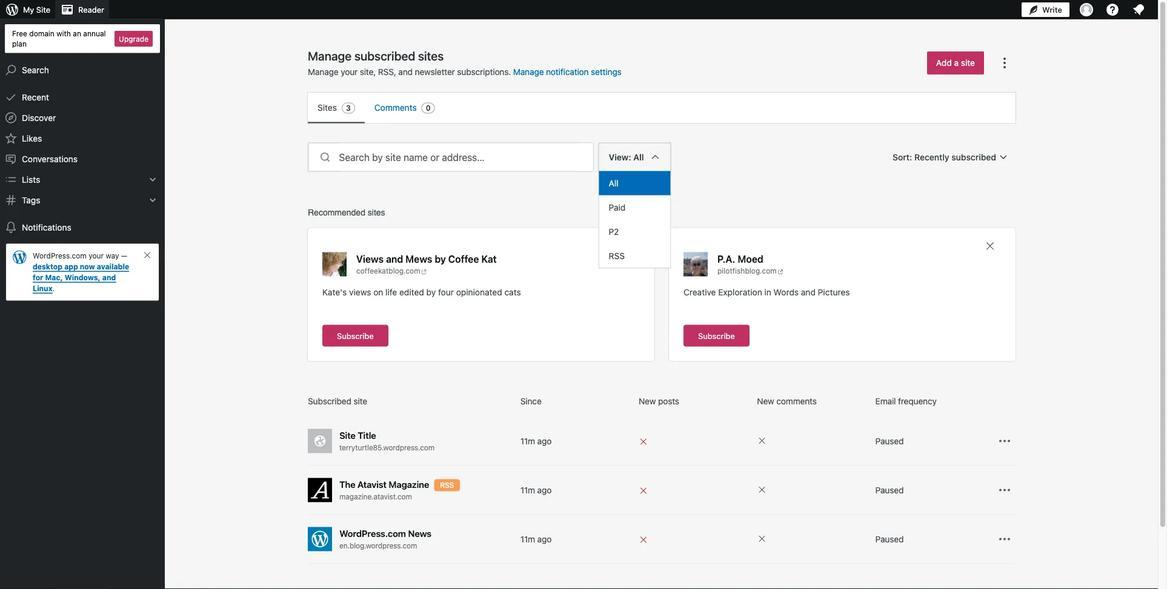 Task type: describe. For each thing, give the bounding box(es) containing it.
pilotfishblog.com
[[718, 267, 777, 276]]

title
[[358, 431, 376, 441]]

magazine.atavist.com
[[340, 493, 412, 502]]

coffeekatblog.com link
[[357, 266, 519, 277]]

new comments column header
[[758, 396, 871, 408]]

p.a. moed link
[[718, 253, 764, 266]]

keyboard_arrow_down image for lists
[[147, 174, 159, 186]]

11m for news
[[521, 535, 535, 545]]

manage your notifications image
[[1132, 2, 1147, 17]]

upgrade
[[119, 34, 149, 43]]

subscriptions.
[[457, 67, 511, 77]]

my
[[23, 5, 34, 14]]

11m inside the atavist magazine row
[[521, 486, 535, 496]]

lists link
[[0, 170, 165, 190]]

site title link
[[340, 430, 516, 443]]

wordpress.com for news
[[340, 529, 406, 540]]

more information image for wordpress.com news
[[758, 535, 767, 544]]

sort:
[[893, 152, 913, 162]]

opinionated
[[456, 287, 502, 297]]

time image
[[1162, 47, 1168, 58]]

none search field inside the manage subscribed sites main content
[[308, 143, 594, 172]]

all link
[[599, 171, 671, 196]]

11m ago for title
[[521, 437, 552, 447]]

wordpress.com news cell
[[308, 528, 516, 552]]

manage subscribed sites main content
[[289, 48, 1036, 590]]

write link
[[1022, 0, 1070, 19]]

likes link
[[0, 128, 165, 149]]

11m ago for news
[[521, 535, 552, 545]]

ago inside the atavist magazine row
[[538, 486, 552, 496]]

free domain with an annual plan
[[12, 29, 106, 48]]

sites
[[368, 208, 385, 217]]

pilotfishblog.com link
[[718, 266, 786, 277]]

kat
[[482, 253, 497, 265]]

subscribed
[[308, 397, 352, 407]]

en.blog.wordpress.com link
[[340, 541, 516, 552]]

atavist
[[358, 480, 387, 491]]

recent link
[[0, 87, 165, 108]]

annual
[[83, 29, 106, 38]]

subscribe button for p.a.
[[684, 325, 750, 347]]

wordpress.com news link
[[340, 528, 516, 541]]

with
[[57, 29, 71, 38]]

edited
[[400, 287, 424, 297]]

manage notification settings link
[[513, 67, 622, 77]]

wordpress.com your way — desktop app now available for mac, windows, and linux
[[33, 252, 129, 293]]

2 paused cell from the top
[[876, 485, 990, 497]]

site,
[[360, 67, 376, 77]]

cell for news
[[639, 533, 753, 547]]

discover link
[[0, 108, 165, 128]]

a
[[955, 58, 959, 68]]

tags link
[[0, 190, 165, 211]]

new comments
[[758, 397, 817, 407]]

keyboard_arrow_down image for tags
[[147, 194, 159, 207]]

tags
[[22, 195, 40, 205]]

add
[[937, 58, 952, 68]]

email frequency column header
[[876, 396, 990, 408]]

comments
[[375, 103, 417, 113]]

2 cell from the top
[[639, 484, 753, 497]]

notification settings
[[546, 67, 622, 77]]

conversations
[[22, 154, 78, 164]]

more actions image for wordpress.com news
[[998, 533, 1013, 547]]

reader link
[[55, 0, 109, 19]]

—
[[121, 252, 128, 260]]

the atavist magazine
[[340, 480, 429, 491]]

paid link
[[599, 196, 671, 220]]

likes
[[22, 133, 42, 143]]

subscribe for views and mews by coffee  kat
[[337, 332, 374, 341]]

conversations link
[[0, 149, 165, 170]]

words
[[774, 287, 799, 297]]

site title cell
[[308, 430, 516, 454]]

search link
[[0, 60, 165, 80]]

terryturtle85.wordpress.com link
[[340, 443, 516, 454]]

p2
[[609, 227, 619, 237]]

magazine
[[389, 480, 429, 491]]

recommended
[[308, 208, 366, 217]]

search
[[22, 65, 49, 75]]

view: all
[[609, 152, 644, 162]]

notifications link
[[0, 217, 165, 238]]

subscribed site
[[308, 397, 367, 407]]

life
[[386, 287, 397, 297]]

view:
[[609, 152, 632, 162]]

windows,
[[65, 274, 100, 282]]

the
[[340, 480, 356, 491]]

four
[[438, 287, 454, 297]]

site title row
[[308, 417, 1016, 467]]

mews
[[406, 253, 433, 265]]

by inside views and mews by coffee  kat link
[[435, 253, 446, 265]]

since column header
[[521, 396, 634, 408]]

recent
[[22, 92, 49, 102]]

3
[[346, 104, 351, 112]]

help image
[[1106, 2, 1120, 17]]



Task type: vqa. For each thing, say whether or not it's contained in the screenshot.
bottom img
no



Task type: locate. For each thing, give the bounding box(es) containing it.
0 vertical spatial ago
[[538, 437, 552, 447]]

new left comments
[[758, 397, 775, 407]]

paused for title
[[876, 437, 904, 447]]

site right my
[[36, 5, 50, 14]]

creative
[[684, 287, 716, 297]]

available
[[97, 263, 129, 271]]

wordpress.com news row
[[308, 516, 1016, 565]]

and down 'subscribed sites'
[[399, 67, 413, 77]]

the atavist magazine image
[[308, 479, 332, 503]]

1 new from the left
[[639, 397, 656, 407]]

site inside "column header"
[[354, 397, 367, 407]]

subscribe button down 'creative'
[[684, 325, 750, 347]]

paused cell for news
[[876, 534, 990, 546]]

your
[[341, 67, 358, 77], [89, 252, 104, 260]]

row
[[308, 396, 1016, 417]]

the atavist magazine cell
[[308, 479, 516, 503]]

more actions image down more actions icon
[[998, 533, 1013, 547]]

more information image down more information icon
[[758, 535, 767, 544]]

2 vertical spatial ago
[[538, 535, 552, 545]]

keyboard_arrow_down image inside tags "link"
[[147, 194, 159, 207]]

paused for news
[[876, 535, 904, 545]]

1 horizontal spatial subscribe
[[698, 332, 735, 341]]

ago for news
[[538, 535, 552, 545]]

1 vertical spatial by
[[427, 287, 436, 297]]

and inside the manage subscribed sites manage your site, rss, and newsletter subscriptions. manage notification settings
[[399, 67, 413, 77]]

subscribe down 'creative'
[[698, 332, 735, 341]]

1 cell from the top
[[639, 435, 753, 448]]

site
[[36, 5, 50, 14], [340, 431, 356, 441]]

0 vertical spatial keyboard_arrow_down image
[[147, 174, 159, 186]]

1 paused from the top
[[876, 437, 904, 447]]

1 paused cell from the top
[[876, 436, 990, 448]]

0 vertical spatial cell
[[639, 435, 753, 448]]

site right a
[[962, 58, 976, 68]]

wordpress.com news en.blog.wordpress.com
[[340, 529, 432, 551]]

wordpress.com news image
[[308, 528, 332, 552]]

new posts
[[639, 397, 680, 407]]

2 vertical spatial paused cell
[[876, 534, 990, 546]]

1 vertical spatial more actions image
[[998, 533, 1013, 547]]

frequency
[[899, 397, 937, 407]]

lists
[[22, 175, 40, 185]]

cell for title
[[639, 435, 753, 448]]

email frequency
[[876, 397, 937, 407]]

moed
[[738, 253, 764, 265]]

dismiss this recommendation image
[[623, 240, 635, 253]]

1 vertical spatial keyboard_arrow_down image
[[147, 194, 159, 207]]

0 vertical spatial 11m
[[521, 437, 535, 447]]

0 horizontal spatial site
[[36, 5, 50, 14]]

1 vertical spatial rss
[[440, 482, 454, 490]]

1 vertical spatial ago
[[538, 486, 552, 496]]

0 horizontal spatial subscribe button
[[323, 325, 389, 347]]

1 horizontal spatial site
[[962, 58, 976, 68]]

11m inside the "wordpress.com news" row
[[521, 535, 535, 545]]

1 horizontal spatial all
[[634, 152, 644, 162]]

wordpress.com
[[33, 252, 87, 260], [340, 529, 406, 540]]

site
[[962, 58, 976, 68], [354, 397, 367, 407]]

view: all list box
[[599, 171, 672, 269]]

table containing site title
[[308, 396, 1016, 565]]

0 vertical spatial rss
[[609, 251, 625, 261]]

2 vertical spatial paused
[[876, 535, 904, 545]]

an
[[73, 29, 81, 38]]

3 ago from the top
[[538, 535, 552, 545]]

menu containing sites
[[308, 93, 1016, 123]]

1 more information image from the top
[[758, 437, 767, 446]]

11m ago inside site title 'row'
[[521, 437, 552, 447]]

all right view:
[[634, 152, 644, 162]]

2 subscribe from the left
[[698, 332, 735, 341]]

0 horizontal spatial new
[[639, 397, 656, 407]]

0 vertical spatial all
[[634, 152, 644, 162]]

1 horizontal spatial site
[[340, 431, 356, 441]]

sort: recently subscribed button
[[888, 146, 1016, 168]]

all inside list box
[[609, 178, 619, 188]]

rss,
[[378, 67, 396, 77]]

keyboard_arrow_down image inside lists link
[[147, 174, 159, 186]]

0 vertical spatial site
[[962, 58, 976, 68]]

subscribe button down the views
[[323, 325, 389, 347]]

0 horizontal spatial rss
[[440, 482, 454, 490]]

dismiss this recommendation image
[[985, 240, 997, 253]]

11m for title
[[521, 437, 535, 447]]

wordpress.com up the en.blog.wordpress.com on the bottom of page
[[340, 529, 406, 540]]

1 vertical spatial more information image
[[758, 535, 767, 544]]

linux
[[33, 285, 53, 293]]

0 horizontal spatial wordpress.com
[[33, 252, 87, 260]]

row containing subscribed site
[[308, 396, 1016, 417]]

views
[[349, 287, 371, 297]]

sites
[[318, 103, 337, 113]]

add a site button
[[928, 52, 985, 75]]

menu inside the manage subscribed sites main content
[[308, 93, 1016, 123]]

more image
[[998, 56, 1013, 70]]

free
[[12, 29, 27, 38]]

pictures
[[818, 287, 850, 297]]

cell down new posts column header
[[639, 435, 753, 448]]

sort: recently subscribed
[[893, 152, 997, 162]]

recently
[[915, 152, 950, 162]]

rss down p2
[[609, 251, 625, 261]]

news
[[408, 529, 432, 540]]

2 vertical spatial cell
[[639, 533, 753, 547]]

0 vertical spatial paused
[[876, 437, 904, 447]]

wordpress.com for your
[[33, 252, 87, 260]]

paused cell for title
[[876, 436, 990, 448]]

2 ago from the top
[[538, 486, 552, 496]]

1 vertical spatial wordpress.com
[[340, 529, 406, 540]]

menu
[[308, 93, 1016, 123]]

1 horizontal spatial your
[[341, 67, 358, 77]]

1 vertical spatial cell
[[639, 484, 753, 497]]

the atavist magazine row
[[308, 467, 1016, 516]]

2 11m ago from the top
[[521, 486, 552, 496]]

0
[[426, 104, 431, 112]]

1 more actions image from the top
[[998, 434, 1013, 449]]

in
[[765, 287, 772, 297]]

1 horizontal spatial rss
[[609, 251, 625, 261]]

1 vertical spatial all
[[609, 178, 619, 188]]

1 subscribe button from the left
[[323, 325, 389, 347]]

manage subscribed sites manage your site, rss, and newsletter subscriptions. manage notification settings
[[308, 49, 622, 77]]

paused inside site title 'row'
[[876, 437, 904, 447]]

your left site,
[[341, 67, 358, 77]]

subscribe button for views
[[323, 325, 389, 347]]

2 vertical spatial 11m ago
[[521, 535, 552, 545]]

11m ago inside the "wordpress.com news" row
[[521, 535, 552, 545]]

cell
[[639, 435, 753, 448], [639, 484, 753, 497], [639, 533, 753, 547]]

1 vertical spatial your
[[89, 252, 104, 260]]

site right "subscribed"
[[354, 397, 367, 407]]

subscribe
[[337, 332, 374, 341], [698, 332, 735, 341]]

cell inside the "wordpress.com news" row
[[639, 533, 753, 547]]

views and mews by coffee  kat
[[357, 253, 497, 265]]

table
[[308, 396, 1016, 565]]

notifications
[[22, 223, 71, 233]]

2 more information image from the top
[[758, 535, 767, 544]]

more information image
[[758, 486, 767, 495]]

0 horizontal spatial all
[[609, 178, 619, 188]]

11m
[[521, 437, 535, 447], [521, 486, 535, 496], [521, 535, 535, 545]]

11m ago inside the atavist magazine row
[[521, 486, 552, 496]]

2 subscribe button from the left
[[684, 325, 750, 347]]

2 more actions image from the top
[[998, 533, 1013, 547]]

paid
[[609, 203, 626, 213]]

1 vertical spatial 11m
[[521, 486, 535, 496]]

rss inside the atavist magazine cell
[[440, 482, 454, 490]]

mac,
[[45, 274, 63, 282]]

your up now
[[89, 252, 104, 260]]

magazine.atavist.com link
[[340, 492, 516, 503]]

rss
[[609, 251, 625, 261], [440, 482, 454, 490]]

subscribe button
[[323, 325, 389, 347], [684, 325, 750, 347]]

cell down site title 'row'
[[639, 484, 753, 497]]

1 subscribe from the left
[[337, 332, 374, 341]]

kate's
[[323, 287, 347, 297]]

all
[[634, 152, 644, 162], [609, 178, 619, 188]]

and inside wordpress.com your way — desktop app now available for mac, windows, and linux
[[102, 274, 116, 282]]

1 keyboard_arrow_down image from the top
[[147, 174, 159, 186]]

0 vertical spatial your
[[341, 67, 358, 77]]

upgrade button
[[115, 31, 153, 47]]

now
[[80, 263, 95, 271]]

site left the title
[[340, 431, 356, 441]]

0 horizontal spatial subscribe
[[337, 332, 374, 341]]

0 vertical spatial paused cell
[[876, 436, 990, 448]]

creative exploration in words and pictures
[[684, 287, 850, 297]]

and up coffeekatblog.com
[[386, 253, 403, 265]]

3 11m ago from the top
[[521, 535, 552, 545]]

new for new posts
[[639, 397, 656, 407]]

1 vertical spatial site
[[354, 397, 367, 407]]

ago inside the "wordpress.com news" row
[[538, 535, 552, 545]]

new posts column header
[[639, 396, 753, 408]]

1 11m from the top
[[521, 437, 535, 447]]

newsletter
[[415, 67, 455, 77]]

3 11m from the top
[[521, 535, 535, 545]]

dismiss image
[[142, 251, 152, 260]]

2 vertical spatial 11m
[[521, 535, 535, 545]]

subscribed site column header
[[308, 396, 516, 408]]

1 horizontal spatial new
[[758, 397, 775, 407]]

since
[[521, 397, 542, 407]]

kate's views on life edited by four opinionated cats
[[323, 287, 521, 297]]

2 paused from the top
[[876, 486, 904, 496]]

0 vertical spatial more actions image
[[998, 434, 1013, 449]]

ago inside site title 'row'
[[538, 437, 552, 447]]

1 vertical spatial paused
[[876, 486, 904, 496]]

0 vertical spatial site
[[36, 5, 50, 14]]

11m ago
[[521, 437, 552, 447], [521, 486, 552, 496], [521, 535, 552, 545]]

Search search field
[[339, 143, 593, 171]]

0 vertical spatial more information image
[[758, 437, 767, 446]]

11m inside site title 'row'
[[521, 437, 535, 447]]

0 vertical spatial by
[[435, 253, 446, 265]]

views and mews by coffee  kat link
[[357, 253, 497, 266]]

0 horizontal spatial site
[[354, 397, 367, 407]]

new
[[639, 397, 656, 407], [758, 397, 775, 407]]

subscribe for p.a. moed
[[698, 332, 735, 341]]

subscribe down the views
[[337, 332, 374, 341]]

reader
[[78, 5, 104, 14]]

email
[[876, 397, 896, 407]]

coffee
[[449, 253, 479, 265]]

p2 link
[[599, 220, 671, 244]]

3 cell from the top
[[639, 533, 753, 547]]

write
[[1043, 5, 1063, 14]]

keyboard_arrow_down image
[[147, 174, 159, 186], [147, 194, 159, 207]]

p.a.
[[718, 253, 736, 265]]

0 vertical spatial 11m ago
[[521, 437, 552, 447]]

add a site
[[937, 58, 976, 68]]

None search field
[[308, 143, 594, 172]]

1 vertical spatial site
[[340, 431, 356, 441]]

site title terryturtle85.wordpress.com
[[340, 431, 435, 453]]

new inside the new comments column header
[[758, 397, 775, 407]]

and right words
[[801, 287, 816, 297]]

rss up the magazine.atavist.com link
[[440, 482, 454, 490]]

more information image inside site title 'row'
[[758, 437, 767, 446]]

more information image
[[758, 437, 767, 446], [758, 535, 767, 544]]

by left four
[[427, 287, 436, 297]]

my site
[[23, 5, 50, 14]]

paused inside the atavist magazine row
[[876, 486, 904, 496]]

terryturtle85.wordpress.com
[[340, 444, 435, 453]]

wordpress.com inside wordpress.com news en.blog.wordpress.com
[[340, 529, 406, 540]]

site inside site title terryturtle85.wordpress.com
[[340, 431, 356, 441]]

ago
[[538, 437, 552, 447], [538, 486, 552, 496], [538, 535, 552, 545]]

cats
[[505, 287, 521, 297]]

way
[[106, 252, 119, 260]]

2 new from the left
[[758, 397, 775, 407]]

paused inside the "wordpress.com news" row
[[876, 535, 904, 545]]

1 ago from the top
[[538, 437, 552, 447]]

manage
[[308, 49, 352, 63], [308, 67, 339, 77], [513, 67, 544, 77]]

3 paused from the top
[[876, 535, 904, 545]]

wordpress.com inside wordpress.com your way — desktop app now available for mac, windows, and linux
[[33, 252, 87, 260]]

your inside the manage subscribed sites manage your site, rss, and newsletter subscriptions. manage notification settings
[[341, 67, 358, 77]]

by up coffeekatblog.com link
[[435, 253, 446, 265]]

0 vertical spatial wordpress.com
[[33, 252, 87, 260]]

more actions image up more actions icon
[[998, 434, 1013, 449]]

1 vertical spatial paused cell
[[876, 485, 990, 497]]

views
[[357, 253, 384, 265]]

more actions image
[[998, 434, 1013, 449], [998, 533, 1013, 547]]

recommended sites
[[308, 208, 385, 217]]

1 11m ago from the top
[[521, 437, 552, 447]]

.
[[53, 285, 55, 293]]

new for new comments
[[758, 397, 775, 407]]

and down available
[[102, 274, 116, 282]]

0 horizontal spatial your
[[89, 252, 104, 260]]

table inside the manage subscribed sites main content
[[308, 396, 1016, 565]]

3 paused cell from the top
[[876, 534, 990, 546]]

rss inside view: all list box
[[609, 251, 625, 261]]

posts
[[658, 397, 680, 407]]

more actions image for site title
[[998, 434, 1013, 449]]

p.a. moed
[[718, 253, 764, 265]]

your inside wordpress.com your way — desktop app now available for mac, windows, and linux
[[89, 252, 104, 260]]

my profile image
[[1080, 3, 1094, 16]]

more actions image
[[998, 484, 1013, 498]]

2 keyboard_arrow_down image from the top
[[147, 194, 159, 207]]

more information image for site title
[[758, 437, 767, 446]]

app
[[64, 263, 78, 271]]

discover
[[22, 113, 56, 123]]

subscribed sites
[[355, 49, 444, 63]]

1 horizontal spatial wordpress.com
[[340, 529, 406, 540]]

ago for title
[[538, 437, 552, 447]]

site inside button
[[962, 58, 976, 68]]

paused cell
[[876, 436, 990, 448], [876, 485, 990, 497], [876, 534, 990, 546]]

all up paid
[[609, 178, 619, 188]]

new left 'posts'
[[639, 397, 656, 407]]

new inside new posts column header
[[639, 397, 656, 407]]

more information image down new comments
[[758, 437, 767, 446]]

2 11m from the top
[[521, 486, 535, 496]]

on
[[374, 287, 383, 297]]

1 horizontal spatial subscribe button
[[684, 325, 750, 347]]

wordpress.com up app
[[33, 252, 87, 260]]

coffeekatblog.com
[[357, 267, 421, 276]]

cell down the atavist magazine row on the bottom of the page
[[639, 533, 753, 547]]

1 vertical spatial 11m ago
[[521, 486, 552, 496]]



